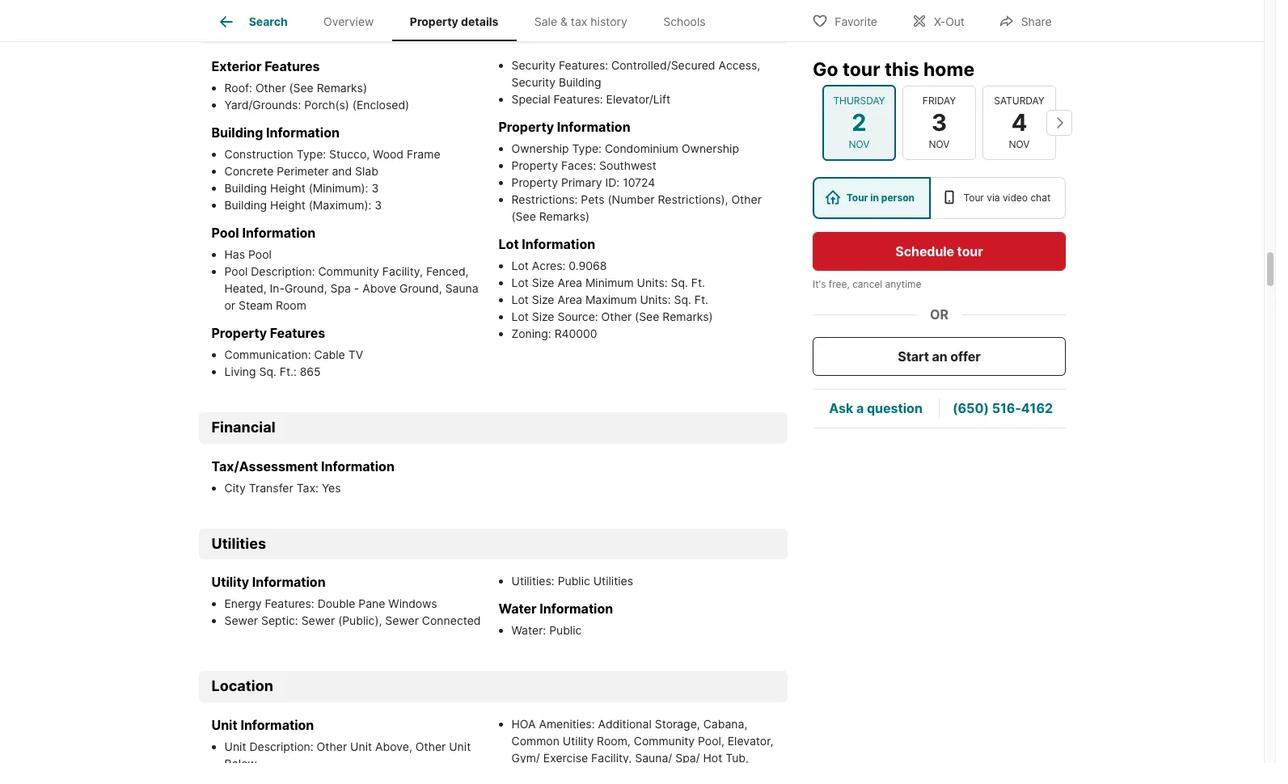 Task type: locate. For each thing, give the bounding box(es) containing it.
community up sauna/
[[634, 734, 695, 748]]

0 horizontal spatial tour
[[842, 58, 880, 81]]

sewer
[[224, 614, 258, 628], [301, 614, 335, 628], [385, 614, 419, 628]]

tour for tour in person
[[846, 192, 868, 204]]

2 vertical spatial pool
[[224, 265, 248, 278]]

0 vertical spatial security
[[512, 58, 556, 72]]

below
[[224, 757, 257, 763]]

spa/
[[675, 751, 700, 763]]

ground,
[[285, 282, 327, 295], [400, 282, 442, 295]]

features inside exterior features roof: other (see remarks) yard/grounds: porch(s) (enclosed)
[[265, 58, 320, 75]]

2 horizontal spatial remarks)
[[663, 310, 713, 324]]

public
[[558, 574, 590, 588], [549, 624, 582, 637]]

2 vertical spatial size
[[532, 310, 554, 324]]

public right utilities:
[[558, 574, 590, 588]]

0 horizontal spatial facility,
[[382, 265, 423, 278]]

0 vertical spatial pool
[[211, 225, 239, 241]]

2 vertical spatial remarks)
[[663, 310, 713, 324]]

utilities:
[[512, 574, 555, 588]]

0 vertical spatial sq.
[[671, 276, 688, 290]]

above
[[362, 282, 396, 295]]

controlled/secured
[[611, 58, 715, 72]]

sewer down windows
[[385, 614, 419, 628]]

information down utilities: public utilities
[[540, 601, 613, 617]]

information down special features: elevator/lift
[[557, 119, 631, 135]]

tab list
[[199, 0, 737, 41]]

2 security from the top
[[512, 75, 556, 89]]

sq. right maximum
[[674, 293, 691, 307]]

1 vertical spatial (see
[[512, 210, 536, 223]]

0 horizontal spatial remarks)
[[317, 81, 367, 95]]

information inside property information ownership type: condominium ownership property faces: southwest property primary id: 10724
[[557, 119, 631, 135]]

0 vertical spatial tour
[[842, 58, 880, 81]]

1 vertical spatial remarks)
[[539, 210, 590, 223]]

other for (number
[[731, 193, 762, 206]]

security features:
[[512, 58, 611, 72]]

lot
[[499, 236, 519, 252], [512, 259, 529, 273], [512, 276, 529, 290], [512, 293, 529, 307], [512, 310, 529, 324]]

0 horizontal spatial sewer
[[224, 614, 258, 628]]

features up yard/grounds:
[[265, 58, 320, 75]]

hoa
[[512, 717, 536, 731]]

other for unit
[[415, 740, 446, 753]]

go
[[812, 58, 838, 81]]

1 horizontal spatial remarks)
[[539, 210, 590, 223]]

(see inside exterior features roof: other (see remarks) yard/grounds: porch(s) (enclosed)
[[289, 81, 314, 95]]

0 vertical spatial utilities
[[211, 535, 266, 552]]

sq. inside property features communication: cable tv living sq. ft.: 865
[[259, 365, 276, 379]]

ownership up restrictions),
[[682, 142, 739, 155]]

other inside exterior features roof: other (see remarks) yard/grounds: porch(s) (enclosed)
[[255, 81, 286, 95]]

common
[[512, 734, 560, 748]]

other up yard/grounds:
[[255, 81, 286, 95]]

overview tab
[[306, 2, 392, 41]]

information for property
[[557, 119, 631, 135]]

nov inside friday 3 nov
[[928, 138, 949, 150]]

1 vertical spatial size
[[532, 293, 554, 307]]

facility, up above
[[382, 265, 423, 278]]

information inside tax/assessment information city transfer tax: yes
[[321, 458, 395, 474]]

tour left in
[[846, 192, 868, 204]]

1 exterior from the top
[[211, 19, 268, 36]]

exterior features roof: other (see remarks) yard/grounds: porch(s) (enclosed)
[[211, 58, 409, 112]]

0 horizontal spatial (see
[[289, 81, 314, 95]]

2 horizontal spatial sewer
[[385, 614, 419, 628]]

type: up perimeter in the top of the page
[[297, 147, 326, 161]]

nov for 3
[[928, 138, 949, 150]]

nov down 2
[[848, 138, 869, 150]]

865
[[300, 365, 321, 379]]

1 horizontal spatial (see
[[512, 210, 536, 223]]

0 vertical spatial features
[[265, 58, 320, 75]]

features: down security features:
[[553, 92, 603, 106]]

other
[[255, 81, 286, 95], [731, 193, 762, 206], [601, 310, 632, 324], [317, 740, 347, 753], [415, 740, 446, 753]]

3 sewer from the left
[[385, 614, 419, 628]]

2 area from the top
[[558, 293, 582, 307]]

faces:
[[561, 159, 596, 172]]

type:
[[572, 142, 602, 155], [297, 147, 326, 161]]

1 vertical spatial description:
[[249, 740, 313, 753]]

information inside building information construction type: stucco, wood frame concrete perimeter and slab building height (minimum): 3 building height (maximum): 3
[[266, 125, 340, 141]]

0 vertical spatial area
[[558, 276, 582, 290]]

0 horizontal spatial nov
[[848, 138, 869, 150]]

2 tour from the left
[[963, 192, 984, 204]]

units: right minimum
[[637, 276, 668, 290]]

thursday
[[833, 94, 885, 107]]

sewer down double
[[301, 614, 335, 628]]

1 vertical spatial ft.
[[694, 293, 708, 307]]

pool up "pool description:"
[[248, 248, 272, 261]]

features: inside utility information energy features: double pane windows sewer septic: sewer (public), sewer connected
[[265, 597, 314, 611]]

remarks) inside lot information lot acres: 0.9068 lot size area minimum units: sq. ft. lot size area maximum units: sq. ft. lot size source: other (see remarks) zoning: r40000
[[663, 310, 713, 324]]

fenced,
[[426, 265, 469, 278]]

exterior
[[211, 19, 268, 36], [211, 58, 262, 75]]

information for utility
[[252, 574, 326, 590]]

list box
[[812, 177, 1065, 219]]

water
[[499, 601, 537, 617]]

type: for property information
[[572, 142, 602, 155]]

area up source:
[[558, 293, 582, 307]]

1 vertical spatial height
[[270, 198, 306, 212]]

restrictions),
[[658, 193, 728, 206]]

1 horizontal spatial ownership
[[682, 142, 739, 155]]

facility, inside community facility, fenced, heated, in-ground, spa - above ground, sauna or steam room
[[382, 265, 423, 278]]

0 horizontal spatial utilities
[[211, 535, 266, 552]]

features down room at the top of the page
[[270, 325, 325, 341]]

tour inside schedule tour button
[[957, 243, 983, 260]]

10724
[[623, 176, 655, 189]]

features inside property features communication: cable tv living sq. ft.: 865
[[270, 325, 325, 341]]

type: up "faces:"
[[572, 142, 602, 155]]

1 horizontal spatial type:
[[572, 142, 602, 155]]

1 vertical spatial facility,
[[591, 751, 632, 763]]

utilities down city
[[211, 535, 266, 552]]

tour right schedule
[[957, 243, 983, 260]]

restrictions:
[[512, 193, 581, 206]]

1 nov from the left
[[848, 138, 869, 150]]

information up "acres:"
[[522, 236, 595, 252]]

remarks) inside pets (number restrictions), other (see remarks)
[[539, 210, 590, 223]]

0 vertical spatial exterior
[[211, 19, 268, 36]]

other right restrictions),
[[731, 193, 762, 206]]

1 vertical spatial public
[[549, 624, 582, 637]]

0 vertical spatial 3
[[931, 108, 947, 136]]

details
[[461, 15, 498, 29]]

1 horizontal spatial ground,
[[400, 282, 442, 295]]

0 vertical spatial facility,
[[382, 265, 423, 278]]

saturday
[[994, 94, 1044, 107]]

double
[[318, 597, 355, 611]]

utilities
[[211, 535, 266, 552], [593, 574, 633, 588]]

features for property features
[[270, 325, 325, 341]]

property inside property features communication: cable tv living sq. ft.: 865
[[211, 325, 267, 341]]

2 horizontal spatial nov
[[1009, 138, 1029, 150]]

2 vertical spatial (see
[[635, 310, 659, 324]]

1 horizontal spatial tour
[[963, 192, 984, 204]]

tour up thursday in the top right of the page
[[842, 58, 880, 81]]

elevator/lift
[[606, 92, 670, 106]]

other down maximum
[[601, 310, 632, 324]]

sq. down communication:
[[259, 365, 276, 379]]

0 vertical spatial community
[[318, 265, 379, 278]]

nov down friday
[[928, 138, 949, 150]]

offer
[[950, 349, 980, 365]]

units: right maximum
[[640, 293, 671, 307]]

None button
[[822, 85, 896, 161], [902, 86, 976, 160], [982, 86, 1056, 160], [822, 85, 896, 161], [902, 86, 976, 160], [982, 86, 1056, 160]]

1 vertical spatial tour
[[957, 243, 983, 260]]

utility inside additional storage, cabana, common utility room, community pool, elevator, gym/ exercise facility, sauna/ spa/ hot tu
[[563, 734, 594, 748]]

tour left via in the top right of the page
[[963, 192, 984, 204]]

information inside lot information lot acres: 0.9068 lot size area minimum units: sq. ft. lot size area maximum units: sq. ft. lot size source: other (see remarks) zoning: r40000
[[522, 236, 595, 252]]

1 vertical spatial utility
[[563, 734, 594, 748]]

features for exterior features
[[265, 58, 320, 75]]

1 vertical spatial area
[[558, 293, 582, 307]]

a
[[856, 401, 863, 417]]

or
[[930, 306, 948, 323]]

next image
[[1046, 110, 1072, 136]]

ground, down fenced, on the left of the page
[[400, 282, 442, 295]]

1 vertical spatial 3
[[372, 181, 379, 195]]

security inside controlled/secured access, security building
[[512, 75, 556, 89]]

2 exterior from the top
[[211, 58, 262, 75]]

0 vertical spatial features:
[[559, 58, 608, 72]]

favorite
[[835, 14, 877, 28]]

1 horizontal spatial nov
[[928, 138, 949, 150]]

1 tour from the left
[[846, 192, 868, 204]]

maximum
[[585, 293, 637, 307]]

1 size from the top
[[532, 276, 554, 290]]

2 vertical spatial sq.
[[259, 365, 276, 379]]

(see
[[289, 81, 314, 95], [512, 210, 536, 223], [635, 310, 659, 324]]

type: inside building information construction type: stucco, wood frame concrete perimeter and slab building height (minimum): 3 building height (maximum): 3
[[297, 147, 326, 161]]

pool down has
[[224, 265, 248, 278]]

ownership
[[512, 142, 569, 155], [682, 142, 739, 155]]

property for features
[[211, 325, 267, 341]]

1 vertical spatial community
[[634, 734, 695, 748]]

1 area from the top
[[558, 276, 582, 290]]

0 vertical spatial units:
[[637, 276, 668, 290]]

0 vertical spatial size
[[532, 276, 554, 290]]

facility, down room,
[[591, 751, 632, 763]]

(see down maximum
[[635, 310, 659, 324]]

1 vertical spatial security
[[512, 75, 556, 89]]

description: for ground,
[[251, 265, 315, 278]]

0 vertical spatial description:
[[251, 265, 315, 278]]

0 horizontal spatial utility
[[211, 574, 249, 590]]

nov for 2
[[848, 138, 869, 150]]

tax:
[[297, 481, 319, 495]]

2 vertical spatial features:
[[265, 597, 314, 611]]

1 vertical spatial utilities
[[593, 574, 633, 588]]

information inside utility information energy features: double pane windows sewer septic: sewer (public), sewer connected
[[252, 574, 326, 590]]

exterior inside exterior features roof: other (see remarks) yard/grounds: porch(s) (enclosed)
[[211, 58, 262, 75]]

(see inside pets (number restrictions), other (see remarks)
[[512, 210, 536, 223]]

pool for description:
[[224, 265, 248, 278]]

2 nov from the left
[[928, 138, 949, 150]]

ask a question
[[829, 401, 922, 417]]

0 vertical spatial (see
[[289, 81, 314, 95]]

tour in person option
[[812, 177, 930, 219]]

0 vertical spatial remarks)
[[317, 81, 367, 95]]

nov down 4
[[1009, 138, 1029, 150]]

features: up special features: elevator/lift
[[559, 58, 608, 72]]

0 horizontal spatial ownership
[[512, 142, 569, 155]]

3
[[931, 108, 947, 136], [372, 181, 379, 195], [375, 198, 382, 212]]

1 horizontal spatial sewer
[[301, 614, 335, 628]]

stucco,
[[329, 147, 370, 161]]

2
[[851, 108, 866, 136]]

1 vertical spatial units:
[[640, 293, 671, 307]]

0 vertical spatial utility
[[211, 574, 249, 590]]

information inside pool information has pool
[[242, 225, 316, 241]]

1 vertical spatial exterior
[[211, 58, 262, 75]]

features: up 'septic:'
[[265, 597, 314, 611]]

2 ownership from the left
[[682, 142, 739, 155]]

public right water: at the bottom left
[[549, 624, 582, 637]]

property
[[410, 15, 458, 29], [499, 119, 554, 135], [512, 159, 558, 172], [512, 176, 558, 189], [211, 325, 267, 341]]

nov inside 'thursday 2 nov'
[[848, 138, 869, 150]]

remarks) inside exterior features roof: other (see remarks) yard/grounds: porch(s) (enclosed)
[[317, 81, 367, 95]]

anytime
[[885, 278, 921, 290]]

sq. right minimum
[[671, 276, 688, 290]]

0 horizontal spatial ground,
[[285, 282, 327, 295]]

area
[[558, 276, 582, 290], [558, 293, 582, 307]]

community up -
[[318, 265, 379, 278]]

3 nov from the left
[[1009, 138, 1029, 150]]

pool up has
[[211, 225, 239, 241]]

has
[[224, 248, 245, 261]]

property inside tab
[[410, 15, 458, 29]]

pool description:
[[224, 265, 318, 278]]

1 horizontal spatial tour
[[957, 243, 983, 260]]

utility down the amenities:
[[563, 734, 594, 748]]

1 horizontal spatial utilities
[[593, 574, 633, 588]]

special
[[512, 92, 550, 106]]

other right above,
[[415, 740, 446, 753]]

video
[[1002, 192, 1027, 204]]

area down 0.9068
[[558, 276, 582, 290]]

1 vertical spatial features
[[270, 325, 325, 341]]

information up yes
[[321, 458, 395, 474]]

pets (number restrictions), other (see remarks)
[[512, 193, 762, 223]]

tour for tour via video chat
[[963, 192, 984, 204]]

2 horizontal spatial (see
[[635, 310, 659, 324]]

description: up in-
[[251, 265, 315, 278]]

height
[[270, 181, 306, 195], [270, 198, 306, 212]]

0.9068
[[569, 259, 607, 273]]

slab
[[355, 164, 378, 178]]

2 size from the top
[[532, 293, 554, 307]]

additional
[[598, 717, 652, 731]]

question
[[866, 401, 922, 417]]

0 horizontal spatial tour
[[846, 192, 868, 204]]

exterior for exterior
[[211, 19, 268, 36]]

information up the unit description:
[[241, 717, 314, 733]]

security
[[512, 58, 556, 72], [512, 75, 556, 89]]

tour
[[846, 192, 868, 204], [963, 192, 984, 204]]

0 vertical spatial height
[[270, 181, 306, 195]]

ask
[[829, 401, 853, 417]]

information up "pool description:"
[[242, 225, 316, 241]]

utility
[[211, 574, 249, 590], [563, 734, 594, 748]]

1 vertical spatial features:
[[553, 92, 603, 106]]

nov for 4
[[1009, 138, 1029, 150]]

schedule tour button
[[812, 232, 1065, 271]]

information up 'septic:'
[[252, 574, 326, 590]]

it's
[[812, 278, 826, 290]]

(see for exterior
[[289, 81, 314, 95]]

and
[[332, 164, 352, 178]]

utilities up water information water: public
[[593, 574, 633, 588]]

information inside water information water: public
[[540, 601, 613, 617]]

(enclosed)
[[352, 98, 409, 112]]

nov inside saturday 4 nov
[[1009, 138, 1029, 150]]

1 vertical spatial sq.
[[674, 293, 691, 307]]

pool information has pool
[[211, 225, 316, 261]]

1 horizontal spatial facility,
[[591, 751, 632, 763]]

sewer down energy
[[224, 614, 258, 628]]

ground, up room at the top of the page
[[285, 282, 327, 295]]

(see up porch(s)
[[289, 81, 314, 95]]

features:
[[559, 58, 608, 72], [553, 92, 603, 106], [265, 597, 314, 611]]

remarks)
[[317, 81, 367, 95], [539, 210, 590, 223], [663, 310, 713, 324]]

other inside pets (number restrictions), other (see remarks)
[[731, 193, 762, 206]]

community facility, fenced, heated, in-ground, spa - above ground, sauna or steam room
[[224, 265, 479, 312]]

perimeter
[[277, 164, 329, 178]]

1 horizontal spatial community
[[634, 734, 695, 748]]

0 horizontal spatial type:
[[297, 147, 326, 161]]

type: inside property information ownership type: condominium ownership property faces: southwest property primary id: 10724
[[572, 142, 602, 155]]

pool
[[211, 225, 239, 241], [248, 248, 272, 261], [224, 265, 248, 278]]

person
[[881, 192, 914, 204]]

information for building
[[266, 125, 340, 141]]

tour for go
[[842, 58, 880, 81]]

utility up energy
[[211, 574, 249, 590]]

information for lot
[[522, 236, 595, 252]]

units:
[[637, 276, 668, 290], [640, 293, 671, 307]]

property for details
[[410, 15, 458, 29]]

sauna/
[[635, 751, 672, 763]]

facility,
[[382, 265, 423, 278], [591, 751, 632, 763]]

1 horizontal spatial utility
[[563, 734, 594, 748]]

ownership up "faces:"
[[512, 142, 569, 155]]

0 horizontal spatial community
[[318, 265, 379, 278]]

(see down restrictions:
[[512, 210, 536, 223]]

description: down unit information
[[249, 740, 313, 753]]

information down porch(s)
[[266, 125, 340, 141]]



Task type: vqa. For each thing, say whether or not it's contained in the screenshot.
the bottom Units:
yes



Task type: describe. For each thing, give the bounding box(es) containing it.
2 sewer from the left
[[301, 614, 335, 628]]

2 vertical spatial 3
[[375, 198, 382, 212]]

storage,
[[655, 717, 700, 731]]

schools tab
[[645, 2, 724, 41]]

remarks) for features
[[317, 81, 367, 95]]

windows
[[388, 597, 437, 611]]

wood
[[373, 147, 404, 161]]

description: for below
[[249, 740, 313, 753]]

0 vertical spatial ft.
[[691, 276, 705, 290]]

features: for special
[[553, 92, 603, 106]]

(650)
[[952, 401, 989, 417]]

amenities:
[[539, 717, 595, 731]]

utility information energy features: double pane windows sewer septic: sewer (public), sewer connected
[[211, 574, 481, 628]]

connected
[[422, 614, 481, 628]]

heated,
[[224, 282, 267, 295]]

pets
[[581, 193, 605, 206]]

tab list containing search
[[199, 0, 737, 41]]

(650) 516-4162 link
[[952, 401, 1053, 417]]

tour for schedule
[[957, 243, 983, 260]]

saturday 4 nov
[[994, 94, 1044, 150]]

public inside water information water: public
[[549, 624, 582, 637]]

go tour this home
[[812, 58, 974, 81]]

(public),
[[338, 614, 382, 628]]

exercise
[[543, 751, 588, 763]]

2 height from the top
[[270, 198, 306, 212]]

(see inside lot information lot acres: 0.9068 lot size area minimum units: sq. ft. lot size area maximum units: sq. ft. lot size source: other (see remarks) zoning: r40000
[[635, 310, 659, 324]]

pool for information
[[211, 225, 239, 241]]

(minimum):
[[309, 181, 368, 195]]

information for pool
[[242, 225, 316, 241]]

1 vertical spatial pool
[[248, 248, 272, 261]]

1 security from the top
[[512, 58, 556, 72]]

start
[[897, 349, 929, 365]]

exterior for exterior features roof: other (see remarks) yard/grounds: porch(s) (enclosed)
[[211, 58, 262, 75]]

cancel
[[852, 278, 882, 290]]

sale & tax history tab
[[516, 2, 645, 41]]

community inside community facility, fenced, heated, in-ground, spa - above ground, sauna or steam room
[[318, 265, 379, 278]]

favorite button
[[798, 4, 891, 37]]

free,
[[828, 278, 849, 290]]

financial
[[211, 419, 275, 436]]

utility inside utility information energy features: double pane windows sewer septic: sewer (public), sewer connected
[[211, 574, 249, 590]]

other for features
[[255, 81, 286, 95]]

x-out
[[934, 14, 965, 28]]

this
[[884, 58, 919, 81]]

remarks) for (number
[[539, 210, 590, 223]]

property details tab
[[392, 2, 516, 41]]

schedule
[[895, 243, 954, 260]]

tv
[[348, 348, 363, 362]]

4162
[[1021, 401, 1053, 417]]

tour via video chat option
[[930, 177, 1065, 219]]

community inside additional storage, cabana, common utility room, community pool, elevator, gym/ exercise facility, sauna/ spa/ hot tu
[[634, 734, 695, 748]]

history
[[591, 15, 627, 29]]

or
[[224, 299, 235, 312]]

(650) 516-4162
[[952, 401, 1053, 417]]

facility, inside additional storage, cabana, common utility room, community pool, elevator, gym/ exercise facility, sauna/ spa/ hot tu
[[591, 751, 632, 763]]

overview
[[324, 15, 374, 29]]

energy
[[224, 597, 262, 611]]

1 ground, from the left
[[285, 282, 327, 295]]

access,
[[718, 58, 760, 72]]

sauna
[[445, 282, 479, 295]]

transfer
[[249, 481, 293, 495]]

start an offer
[[897, 349, 980, 365]]

2 ground, from the left
[[400, 282, 442, 295]]

1 sewer from the left
[[224, 614, 258, 628]]

primary
[[561, 176, 602, 189]]

in
[[870, 192, 879, 204]]

1 ownership from the left
[[512, 142, 569, 155]]

friday
[[922, 94, 956, 107]]

building information construction type: stucco, wood frame concrete perimeter and slab building height (minimum): 3 building height (maximum): 3
[[211, 125, 440, 212]]

construction
[[224, 147, 293, 161]]

0 vertical spatial public
[[558, 574, 590, 588]]

id:
[[605, 176, 620, 189]]

southwest
[[599, 159, 656, 172]]

steam
[[239, 299, 273, 312]]

in-
[[270, 282, 285, 295]]

schedule tour
[[895, 243, 983, 260]]

lot information lot acres: 0.9068 lot size area minimum units: sq. ft. lot size area maximum units: sq. ft. lot size source: other (see remarks) zoning: r40000
[[499, 236, 713, 341]]

property features communication: cable tv living sq. ft.: 865
[[211, 325, 363, 379]]

information for tax/assessment
[[321, 458, 395, 474]]

additional storage, cabana, common utility room, community pool, elevator, gym/ exercise facility, sauna/ spa/ hot tu
[[512, 717, 773, 763]]

type: for building information
[[297, 147, 326, 161]]

cabana,
[[703, 717, 748, 731]]

concrete
[[224, 164, 274, 178]]

building inside controlled/secured access, security building
[[559, 75, 601, 89]]

pane
[[358, 597, 385, 611]]

information for unit
[[241, 717, 314, 733]]

schools
[[663, 15, 706, 29]]

4
[[1011, 108, 1027, 136]]

x-out button
[[898, 4, 978, 37]]

room
[[276, 299, 306, 312]]

(see for pets
[[512, 210, 536, 223]]

minimum
[[585, 276, 634, 290]]

unit information
[[211, 717, 314, 733]]

above,
[[375, 740, 412, 753]]

516-
[[992, 401, 1021, 417]]

sale
[[534, 15, 557, 29]]

list box containing tour in person
[[812, 177, 1065, 219]]

living
[[224, 365, 256, 379]]

search link
[[216, 12, 288, 32]]

an
[[932, 349, 947, 365]]

porch(s)
[[304, 98, 349, 112]]

city
[[224, 481, 246, 495]]

other left above,
[[317, 740, 347, 753]]

tour via video chat
[[963, 192, 1050, 204]]

features: for security
[[559, 58, 608, 72]]

information for water
[[540, 601, 613, 617]]

water information water: public
[[499, 601, 613, 637]]

special features: elevator/lift
[[512, 92, 670, 106]]

3 size from the top
[[532, 310, 554, 324]]

utilities: public utilities
[[512, 574, 633, 588]]

pool,
[[698, 734, 724, 748]]

it's free, cancel anytime
[[812, 278, 921, 290]]

share
[[1021, 14, 1052, 28]]

3 inside friday 3 nov
[[931, 108, 947, 136]]

1 height from the top
[[270, 181, 306, 195]]

home
[[923, 58, 974, 81]]

elevator,
[[728, 734, 773, 748]]

&
[[560, 15, 568, 29]]

other inside lot information lot acres: 0.9068 lot size area minimum units: sq. ft. lot size area maximum units: sq. ft. lot size source: other (see remarks) zoning: r40000
[[601, 310, 632, 324]]

property for information
[[499, 119, 554, 135]]

x-
[[934, 14, 946, 28]]

acres:
[[532, 259, 566, 273]]

-
[[354, 282, 359, 295]]

out
[[946, 14, 965, 28]]



